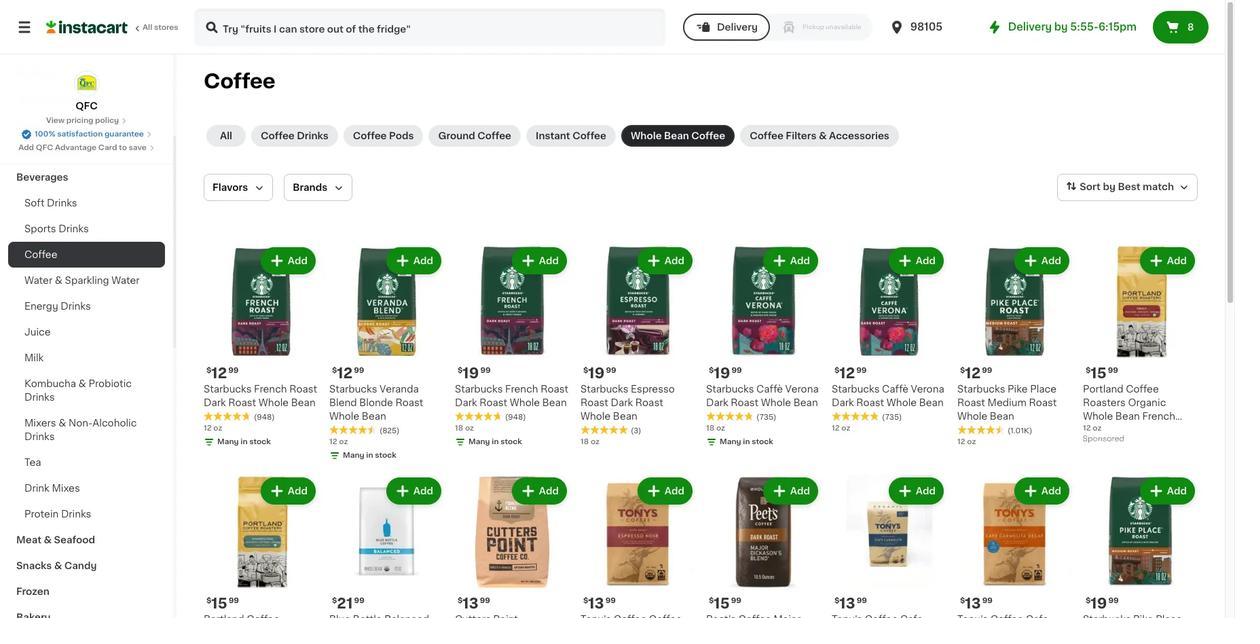 Task type: describe. For each thing, give the bounding box(es) containing it.
seafood
[[54, 535, 95, 545]]

dairy & eggs
[[16, 147, 80, 156]]

sponsored badge image
[[1083, 435, 1124, 443]]

6:15pm
[[1099, 22, 1137, 32]]

recipes
[[16, 69, 56, 79]]

filters
[[786, 131, 817, 141]]

& for probiotic
[[79, 379, 86, 389]]

water & sparkling water link
[[8, 268, 165, 293]]

bean inside starbucks pike place roast medium roast whole bean
[[990, 412, 1015, 421]]

best match
[[1118, 182, 1174, 192]]

2 $ 13 99 from the left
[[583, 596, 616, 611]]

meat & seafood link
[[8, 527, 165, 553]]

0 horizontal spatial qfc
[[36, 144, 53, 151]]

portland
[[1083, 384, 1124, 394]]

12 oz for starbucks caffè verona dark roast whole bean
[[832, 425, 851, 432]]

soft drinks
[[24, 198, 77, 208]]

protein
[[24, 509, 59, 519]]

energy drinks link
[[8, 293, 165, 319]]

soft
[[24, 198, 45, 208]]

snacks
[[16, 561, 52, 571]]

beverages link
[[8, 164, 165, 190]]

sports
[[24, 224, 56, 234]]

view
[[46, 117, 65, 124]]

starbucks inside 'starbucks espresso roast dark roast whole bean'
[[581, 384, 629, 394]]

beverages
[[16, 173, 68, 182]]

alcoholic
[[93, 418, 137, 428]]

1 horizontal spatial qfc
[[76, 101, 98, 111]]

kombucha & probiotic drinks link
[[8, 371, 165, 410]]

non-
[[69, 418, 93, 428]]

coffee drinks
[[261, 131, 329, 141]]

kombucha & probiotic drinks
[[24, 379, 132, 402]]

all stores link
[[46, 8, 179, 46]]

sort
[[1080, 182, 1101, 192]]

drinks for sports drinks
[[59, 224, 89, 234]]

satisfaction
[[57, 130, 103, 138]]

view pricing policy
[[46, 117, 119, 124]]

card
[[98, 144, 117, 151]]

water & sparkling water
[[24, 276, 140, 285]]

instant coffee link
[[526, 125, 616, 147]]

& for eggs
[[45, 147, 53, 156]]

sparkling
[[65, 276, 109, 285]]

$ 12 99 for starbucks french roast dark roast whole bean
[[206, 366, 239, 380]]

100%
[[35, 130, 55, 138]]

all stores
[[143, 24, 178, 31]]

blonde
[[359, 398, 393, 408]]

energy
[[24, 302, 58, 311]]

blend
[[329, 398, 357, 408]]

drink
[[24, 484, 49, 493]]

accessories
[[829, 131, 890, 141]]

juice link
[[8, 319, 165, 345]]

4 13 from the left
[[965, 596, 981, 611]]

instacart logo image
[[46, 19, 128, 35]]

to
[[119, 144, 127, 151]]

coffee filters & accessories
[[750, 131, 890, 141]]

verona for 19
[[786, 384, 819, 394]]

service type group
[[683, 14, 873, 41]]

$ inside $ 21 99
[[332, 597, 337, 605]]

french for 12
[[254, 384, 287, 394]]

recipes link
[[8, 61, 165, 87]]

brands
[[293, 183, 328, 192]]

$ 21 99
[[332, 596, 365, 611]]

coffee link
[[8, 242, 165, 268]]

2 horizontal spatial 15
[[1091, 366, 1107, 380]]

$ 19 99 for starbucks caffè verona dark roast whole bean
[[709, 366, 742, 380]]

whole inside 'starbucks espresso roast dark roast whole bean'
[[581, 412, 611, 421]]

ground
[[438, 131, 475, 141]]

(948) for 12
[[254, 414, 275, 421]]

mixes
[[52, 484, 80, 493]]

starbucks french roast dark roast whole bean for 12
[[204, 384, 317, 408]]

eggs
[[55, 147, 80, 156]]

meat
[[16, 535, 41, 545]]

frozen link
[[8, 579, 165, 605]]

Best match Sort by field
[[1058, 174, 1198, 201]]

qfc link
[[74, 71, 100, 113]]

sports drinks
[[24, 224, 89, 234]]

2 dark from the left
[[455, 398, 477, 408]]

1 $ 13 99 from the left
[[458, 596, 490, 611]]

place
[[1030, 384, 1057, 394]]

starbucks caffè verona dark roast whole bean for 12
[[832, 384, 945, 408]]

99 inside $ 21 99
[[354, 597, 365, 605]]

delivery for delivery by 5:55-6:15pm
[[1009, 22, 1052, 32]]

drinks for soft drinks
[[47, 198, 77, 208]]

ground coffee
[[438, 131, 512, 141]]

add qfc advantage card to save link
[[18, 143, 155, 154]]

pods
[[389, 131, 414, 141]]

milk link
[[8, 345, 165, 371]]

12 oz for starbucks veranda blend blonde roast whole bean
[[329, 438, 348, 446]]

18 for starbucks espresso roast dark roast whole bean
[[581, 438, 589, 446]]

brands button
[[284, 174, 353, 201]]

portland coffee roasters organic whole bean french coffee
[[1083, 384, 1176, 435]]

instant coffee
[[536, 131, 607, 141]]

match
[[1143, 182, 1174, 192]]

(735) for 19
[[757, 414, 777, 421]]

100% satisfaction guarantee button
[[21, 126, 152, 140]]

19 for starbucks espresso roast dark roast whole bean
[[588, 366, 605, 380]]

18 oz for starbucks caffè verona dark roast whole bean
[[706, 425, 726, 432]]

roast inside starbucks veranda blend blonde roast whole bean
[[396, 398, 424, 408]]

1 dark from the left
[[204, 398, 226, 408]]

tea link
[[8, 450, 165, 475]]

1 horizontal spatial 15
[[714, 596, 730, 611]]

french for 19
[[505, 384, 538, 394]]

3 13 from the left
[[840, 596, 856, 611]]

flavors button
[[204, 174, 273, 201]]

18 for starbucks caffè verona dark roast whole bean
[[706, 425, 715, 432]]

1 13 from the left
[[463, 596, 479, 611]]

bean inside 'starbucks espresso roast dark roast whole bean'
[[613, 412, 638, 421]]

frozen
[[16, 587, 49, 596]]

(735) for 12
[[882, 414, 902, 421]]

whole bean coffee link
[[621, 125, 735, 147]]

organic
[[1128, 398, 1166, 408]]

dairy
[[16, 147, 43, 156]]

espresso
[[631, 384, 675, 394]]

coffee pods link
[[344, 125, 423, 147]]

starbucks caffè verona dark roast whole bean for 19
[[706, 384, 819, 408]]

delivery by 5:55-6:15pm
[[1009, 22, 1137, 32]]

by for delivery
[[1055, 22, 1068, 32]]

bean inside portland coffee roasters organic whole bean french coffee
[[1116, 412, 1140, 421]]

french inside portland coffee roasters organic whole bean french coffee
[[1143, 412, 1176, 421]]

sort by
[[1080, 182, 1116, 192]]

dairy & eggs link
[[8, 139, 165, 164]]



Task type: vqa. For each thing, say whether or not it's contained in the screenshot.
Log in
no



Task type: locate. For each thing, give the bounding box(es) containing it.
produce
[[16, 121, 58, 130]]

0 horizontal spatial delivery
[[717, 22, 758, 32]]

1 water from the left
[[24, 276, 52, 285]]

product group
[[204, 245, 319, 450], [329, 245, 444, 464], [455, 245, 570, 450], [581, 245, 696, 448], [706, 245, 821, 450], [832, 245, 947, 434], [958, 245, 1073, 448], [1083, 245, 1198, 446], [204, 475, 319, 618], [329, 475, 444, 618], [455, 475, 570, 618], [581, 475, 696, 618], [706, 475, 821, 618], [832, 475, 947, 618], [958, 475, 1073, 618], [1083, 475, 1198, 618]]

None search field
[[194, 8, 666, 46]]

all for all stores
[[143, 24, 152, 31]]

2 caffè from the left
[[882, 384, 909, 394]]

& for seafood
[[44, 535, 52, 545]]

1 horizontal spatial by
[[1103, 182, 1116, 192]]

& right filters
[[819, 131, 827, 141]]

drinks down kombucha
[[24, 393, 55, 402]]

0 vertical spatial all
[[143, 24, 152, 31]]

& left candy on the left of the page
[[54, 561, 62, 571]]

caffè for 12
[[882, 384, 909, 394]]

0 horizontal spatial water
[[24, 276, 52, 285]]

soft drinks link
[[8, 190, 165, 216]]

coffee
[[204, 71, 275, 91], [261, 131, 295, 141], [353, 131, 387, 141], [478, 131, 512, 141], [573, 131, 607, 141], [692, 131, 726, 141], [750, 131, 784, 141], [24, 250, 57, 259], [1126, 384, 1159, 394], [1083, 425, 1116, 435]]

0 horizontal spatial (948)
[[254, 414, 275, 421]]

drinks down water & sparkling water
[[61, 302, 91, 311]]

medium
[[988, 398, 1027, 408]]

12 oz for starbucks french roast dark roast whole bean
[[204, 425, 222, 432]]

drinks up the sports drinks
[[47, 198, 77, 208]]

starbucks french roast dark roast whole bean for 19
[[455, 384, 569, 408]]

best
[[1118, 182, 1141, 192]]

2 starbucks from the left
[[329, 384, 377, 394]]

0 horizontal spatial all
[[143, 24, 152, 31]]

2 starbucks caffè verona dark roast whole bean from the left
[[832, 384, 945, 408]]

4 $ 13 99 from the left
[[960, 596, 993, 611]]

2 (948) from the left
[[505, 414, 526, 421]]

coffee filters & accessories link
[[740, 125, 899, 147]]

french
[[254, 384, 287, 394], [505, 384, 538, 394], [1143, 412, 1176, 421]]

1 starbucks caffè verona dark roast whole bean from the left
[[706, 384, 819, 408]]

18 oz for starbucks french roast dark roast whole bean
[[455, 425, 474, 432]]

$ 19 99 for starbucks french roast dark roast whole bean
[[458, 366, 491, 380]]

1 horizontal spatial (735)
[[882, 414, 902, 421]]

18 for starbucks french roast dark roast whole bean
[[455, 425, 463, 432]]

qfc down 100%
[[36, 144, 53, 151]]

verona
[[786, 384, 819, 394], [911, 384, 945, 394]]

qfc up view pricing policy link
[[76, 101, 98, 111]]

delivery by 5:55-6:15pm link
[[987, 19, 1137, 35]]

19 for starbucks caffè verona dark roast whole bean
[[714, 366, 730, 380]]

1 horizontal spatial caffè
[[882, 384, 909, 394]]

6 starbucks from the left
[[832, 384, 880, 394]]

1 verona from the left
[[786, 384, 819, 394]]

water right sparkling
[[112, 276, 140, 285]]

many in stock
[[217, 438, 271, 446], [469, 438, 522, 446], [720, 438, 774, 446], [343, 452, 397, 459]]

drinks down the soft drinks link
[[59, 224, 89, 234]]

1 horizontal spatial water
[[112, 276, 140, 285]]

Search field
[[196, 10, 664, 45]]

$ 12 99 for starbucks veranda blend blonde roast whole bean
[[332, 366, 364, 380]]

1 caffè from the left
[[757, 384, 783, 394]]

drinks for energy drinks
[[61, 302, 91, 311]]

2 (735) from the left
[[882, 414, 902, 421]]

& left non-
[[59, 418, 66, 428]]

& for non-
[[59, 418, 66, 428]]

0 horizontal spatial 18
[[455, 425, 463, 432]]

candy
[[64, 561, 97, 571]]

meat & seafood
[[16, 535, 95, 545]]

2 water from the left
[[112, 276, 140, 285]]

mixers & non-alcoholic drinks link
[[8, 410, 165, 450]]

$ 15 99
[[1086, 366, 1119, 380], [206, 596, 239, 611], [709, 596, 742, 611]]

0 horizontal spatial 18 oz
[[455, 425, 474, 432]]

view pricing policy link
[[46, 115, 127, 126]]

1 vertical spatial all
[[220, 131, 232, 141]]

all link
[[206, 125, 246, 147]]

0 horizontal spatial verona
[[786, 384, 819, 394]]

policy
[[95, 117, 119, 124]]

delivery
[[1009, 22, 1052, 32], [717, 22, 758, 32]]

& down milk link
[[79, 379, 86, 389]]

stock
[[249, 438, 271, 446], [501, 438, 522, 446], [752, 438, 774, 446], [375, 452, 397, 459]]

mixers & non-alcoholic drinks
[[24, 418, 137, 442]]

& inside mixers & non-alcoholic drinks
[[59, 418, 66, 428]]

0 vertical spatial by
[[1055, 22, 1068, 32]]

$ 19 99 for starbucks espresso roast dark roast whole bean
[[583, 366, 617, 380]]

1 horizontal spatial verona
[[911, 384, 945, 394]]

drinks for protein drinks
[[61, 509, 91, 519]]

whole inside starbucks veranda blend blonde roast whole bean
[[329, 412, 360, 421]]

guarantee
[[105, 130, 144, 138]]

& for sparkling
[[55, 276, 63, 285]]

2 horizontal spatial $ 15 99
[[1086, 366, 1119, 380]]

pricing
[[66, 117, 93, 124]]

4 starbucks from the left
[[581, 384, 629, 394]]

4 $ 12 99 from the left
[[960, 366, 993, 380]]

& up energy drinks on the left
[[55, 276, 63, 285]]

0 horizontal spatial starbucks french roast dark roast whole bean
[[204, 384, 317, 408]]

thanksgiving link
[[8, 87, 165, 113]]

$ 12 99 for starbucks pike place roast medium roast whole bean
[[960, 366, 993, 380]]

thanksgiving
[[16, 95, 81, 105]]

milk
[[24, 353, 44, 363]]

98105 button
[[889, 8, 970, 46]]

& for candy
[[54, 561, 62, 571]]

caffè
[[757, 384, 783, 394], [882, 384, 909, 394]]

2 horizontal spatial 18 oz
[[706, 425, 726, 432]]

starbucks veranda blend blonde roast whole bean
[[329, 384, 424, 421]]

verona for 12
[[911, 384, 945, 394]]

0 horizontal spatial $ 15 99
[[206, 596, 239, 611]]

drinks inside mixers & non-alcoholic drinks
[[24, 432, 55, 442]]

$ 12 99 for starbucks caffè verona dark roast whole bean
[[835, 366, 867, 380]]

kombucha
[[24, 379, 76, 389]]

& inside kombucha & probiotic drinks
[[79, 379, 86, 389]]

starbucks inside starbucks pike place roast medium roast whole bean
[[958, 384, 1006, 394]]

by right sort
[[1103, 182, 1116, 192]]

2 13 from the left
[[588, 596, 604, 611]]

(3)
[[631, 427, 642, 435]]

snacks & candy link
[[8, 553, 165, 579]]

1 horizontal spatial $ 15 99
[[709, 596, 742, 611]]

add qfc advantage card to save
[[18, 144, 147, 151]]

dark inside 'starbucks espresso roast dark roast whole bean'
[[611, 398, 633, 408]]

by inside field
[[1103, 182, 1116, 192]]

0 horizontal spatial 15
[[211, 596, 227, 611]]

1 horizontal spatial all
[[220, 131, 232, 141]]

3 dark from the left
[[611, 398, 633, 408]]

coffee drinks link
[[251, 125, 338, 147]]

drinks for coffee drinks
[[297, 131, 329, 141]]

1 horizontal spatial delivery
[[1009, 22, 1052, 32]]

8
[[1188, 22, 1194, 32]]

15
[[1091, 366, 1107, 380], [211, 596, 227, 611], [714, 596, 730, 611]]

drinks up seafood
[[61, 509, 91, 519]]

all up flavors
[[220, 131, 232, 141]]

4 dark from the left
[[706, 398, 729, 408]]

1 horizontal spatial starbucks caffè verona dark roast whole bean
[[832, 384, 945, 408]]

5:55-
[[1071, 22, 1099, 32]]

2 starbucks french roast dark roast whole bean from the left
[[455, 384, 569, 408]]

all for all
[[220, 131, 232, 141]]

99
[[228, 367, 239, 374], [354, 367, 364, 374], [481, 367, 491, 374], [606, 367, 617, 374], [732, 367, 742, 374], [857, 367, 867, 374], [982, 367, 993, 374], [1108, 367, 1119, 374], [229, 597, 239, 605], [354, 597, 365, 605], [480, 597, 490, 605], [606, 597, 616, 605], [731, 597, 742, 605], [857, 597, 867, 605], [983, 597, 993, 605], [1109, 597, 1119, 605]]

5 dark from the left
[[832, 398, 854, 408]]

1 starbucks from the left
[[204, 384, 252, 394]]

drinks up brands
[[297, 131, 329, 141]]

whole bean coffee
[[631, 131, 726, 141]]

(825)
[[380, 427, 400, 435]]

1 (948) from the left
[[254, 414, 275, 421]]

0 horizontal spatial (735)
[[757, 414, 777, 421]]

delivery inside button
[[717, 22, 758, 32]]

drinks inside kombucha & probiotic drinks
[[24, 393, 55, 402]]

(948) for 19
[[505, 414, 526, 421]]

0 vertical spatial qfc
[[76, 101, 98, 111]]

snacks & candy
[[16, 561, 97, 571]]

coffee pods
[[353, 131, 414, 141]]

drink mixes
[[24, 484, 80, 493]]

add
[[18, 144, 34, 151], [288, 256, 308, 266], [413, 256, 433, 266], [539, 256, 559, 266], [665, 256, 685, 266], [790, 256, 810, 266], [916, 256, 936, 266], [1042, 256, 1062, 266], [1167, 256, 1187, 266], [288, 486, 308, 496], [413, 486, 433, 496], [539, 486, 559, 496], [665, 486, 685, 496], [790, 486, 810, 496], [916, 486, 936, 496], [1042, 486, 1062, 496], [1167, 486, 1187, 496]]

(1.01k)
[[1008, 427, 1033, 435]]

1 $ 12 99 from the left
[[206, 366, 239, 380]]

0 horizontal spatial by
[[1055, 22, 1068, 32]]

2 horizontal spatial french
[[1143, 412, 1176, 421]]

& down 100%
[[45, 147, 53, 156]]

add button
[[262, 249, 314, 273], [388, 249, 440, 273], [513, 249, 566, 273], [639, 249, 691, 273], [765, 249, 817, 273], [890, 249, 943, 273], [1016, 249, 1068, 273], [1142, 249, 1194, 273], [262, 479, 314, 503], [388, 479, 440, 503], [513, 479, 566, 503], [639, 479, 691, 503], [765, 479, 817, 503], [890, 479, 943, 503], [1016, 479, 1068, 503], [1142, 479, 1194, 503]]

1 horizontal spatial starbucks french roast dark roast whole bean
[[455, 384, 569, 408]]

98105
[[911, 22, 943, 32]]

starbucks caffè verona dark roast whole bean
[[706, 384, 819, 408], [832, 384, 945, 408]]

energy drinks
[[24, 302, 91, 311]]

2 verona from the left
[[911, 384, 945, 394]]

1 horizontal spatial 18
[[581, 438, 589, 446]]

whole inside portland coffee roasters organic whole bean french coffee
[[1083, 412, 1113, 421]]

19 for starbucks french roast dark roast whole bean
[[463, 366, 479, 380]]

5 starbucks from the left
[[706, 384, 754, 394]]

(735)
[[757, 414, 777, 421], [882, 414, 902, 421]]

roasters
[[1083, 398, 1126, 408]]

protein drinks link
[[8, 501, 165, 527]]

8 button
[[1153, 11, 1209, 43]]

7 starbucks from the left
[[958, 384, 1006, 394]]

whole inside starbucks pike place roast medium roast whole bean
[[958, 412, 988, 421]]

roast
[[289, 384, 317, 394], [541, 384, 569, 394], [228, 398, 256, 408], [396, 398, 424, 408], [480, 398, 508, 408], [581, 398, 609, 408], [636, 398, 663, 408], [731, 398, 759, 408], [857, 398, 885, 408], [958, 398, 986, 408], [1029, 398, 1057, 408]]

18 oz for starbucks espresso roast dark roast whole bean
[[581, 438, 600, 446]]

by for sort
[[1103, 182, 1116, 192]]

2 $ 12 99 from the left
[[332, 366, 364, 380]]

1 (735) from the left
[[757, 414, 777, 421]]

product group containing 21
[[329, 475, 444, 618]]

3 $ 13 99 from the left
[[835, 596, 867, 611]]

1 starbucks french roast dark roast whole bean from the left
[[204, 384, 317, 408]]

ground coffee link
[[429, 125, 521, 147]]

$
[[206, 367, 211, 374], [332, 367, 337, 374], [458, 367, 463, 374], [583, 367, 588, 374], [709, 367, 714, 374], [835, 367, 840, 374], [960, 367, 965, 374], [1086, 367, 1091, 374], [206, 597, 211, 605], [332, 597, 337, 605], [458, 597, 463, 605], [583, 597, 588, 605], [709, 597, 714, 605], [835, 597, 840, 605], [960, 597, 965, 605], [1086, 597, 1091, 605]]

by left the 5:55-
[[1055, 22, 1068, 32]]

3 $ 12 99 from the left
[[835, 366, 867, 380]]

qfc logo image
[[74, 71, 100, 96]]

water up energy
[[24, 276, 52, 285]]

delivery button
[[683, 14, 770, 41]]

$ 12 99
[[206, 366, 239, 380], [332, 366, 364, 380], [835, 366, 867, 380], [960, 366, 993, 380]]

1 horizontal spatial (948)
[[505, 414, 526, 421]]

(948)
[[254, 414, 275, 421], [505, 414, 526, 421]]

flavors
[[213, 183, 248, 192]]

1 vertical spatial by
[[1103, 182, 1116, 192]]

1 horizontal spatial 18 oz
[[581, 438, 600, 446]]

1 horizontal spatial french
[[505, 384, 538, 394]]

0 horizontal spatial caffè
[[757, 384, 783, 394]]

mixers
[[24, 418, 56, 428]]

1 vertical spatial qfc
[[36, 144, 53, 151]]

3 starbucks from the left
[[455, 384, 503, 394]]

$ 19 99
[[458, 366, 491, 380], [583, 366, 617, 380], [709, 366, 742, 380], [1086, 596, 1119, 611]]

starbucks inside starbucks veranda blend blonde roast whole bean
[[329, 384, 377, 394]]

bean inside starbucks veranda blend blonde roast whole bean
[[362, 412, 386, 421]]

12
[[211, 366, 227, 380], [337, 366, 353, 380], [840, 366, 855, 380], [965, 366, 981, 380], [204, 425, 212, 432], [832, 425, 840, 432], [1083, 425, 1091, 432], [329, 438, 337, 446], [958, 438, 966, 446]]

18 oz
[[455, 425, 474, 432], [706, 425, 726, 432], [581, 438, 600, 446]]

water
[[24, 276, 52, 285], [112, 276, 140, 285]]

12 oz for starbucks pike place roast medium roast whole bean
[[958, 438, 976, 446]]

all left stores
[[143, 24, 152, 31]]

juice
[[24, 327, 51, 337]]

probiotic
[[89, 379, 132, 389]]

pike
[[1008, 384, 1028, 394]]

2 horizontal spatial 18
[[706, 425, 715, 432]]

0 horizontal spatial starbucks caffè verona dark roast whole bean
[[706, 384, 819, 408]]

sports drinks link
[[8, 216, 165, 242]]

delivery for delivery
[[717, 22, 758, 32]]

& right "meat"
[[44, 535, 52, 545]]

caffè for 19
[[757, 384, 783, 394]]

drinks down mixers
[[24, 432, 55, 442]]

0 horizontal spatial french
[[254, 384, 287, 394]]



